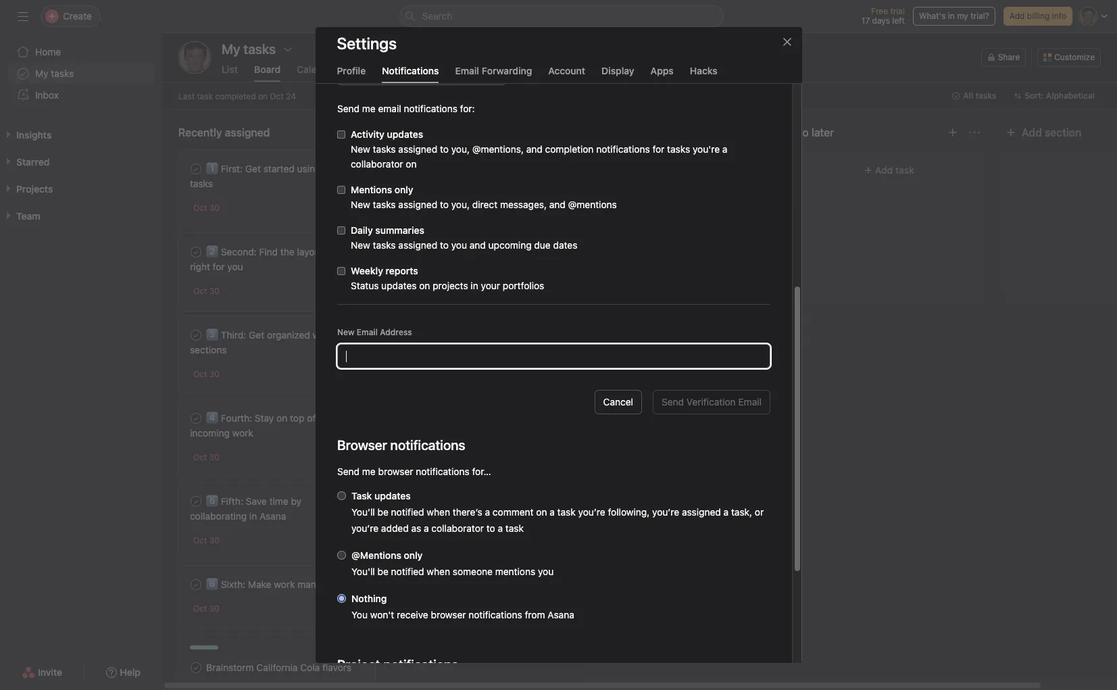 Task type: describe. For each thing, give the bounding box(es) containing it.
second:
[[221, 246, 257, 258]]

2 horizontal spatial email
[[738, 396, 762, 408]]

today 12:00am – jan 1, 2024
[[399, 286, 510, 296]]

send verification email button
[[653, 390, 770, 414]]

completed checkbox for brand meeting with the marketing team
[[394, 176, 410, 192]]

0 vertical spatial 2024
[[490, 286, 510, 296]]

of
[[307, 412, 316, 424]]

make
[[248, 579, 271, 590]]

what's
[[920, 11, 946, 21]]

notifications left for…
[[416, 466, 469, 477]]

30 for 1️⃣ first: get started using my tasks
[[209, 203, 220, 213]]

section
[[1045, 126, 1082, 139]]

a right "there's"
[[485, 506, 490, 518]]

activity updates new tasks assigned to you, @mentions, and completion notifications for tasks you're a collaborator on
[[351, 128, 728, 170]]

left
[[893, 16, 905, 26]]

get for organized
[[249, 329, 265, 341]]

hide sidebar image
[[18, 11, 28, 22]]

completed checkbox for 6️⃣ sixth: make work manageable
[[188, 577, 204, 593]]

new left address
[[337, 327, 354, 337]]

you, for @mentions,
[[451, 143, 470, 155]]

tasks down activity at top left
[[373, 143, 396, 155]]

send verification email
[[662, 396, 762, 408]]

settings
[[337, 34, 397, 53]]

1️⃣
[[206, 163, 218, 174]]

display button
[[602, 65, 635, 83]]

notifications inside activity updates new tasks assigned to you, @mentions, and completion notifications for tasks you're a collaborator on
[[596, 143, 650, 155]]

files
[[353, 64, 374, 75]]

mentions
[[351, 184, 392, 195]]

oct for 2️⃣ second: find the layout that's right for you
[[193, 286, 207, 296]]

won't
[[370, 609, 394, 621]]

completed image for 1️⃣ first: get started using my tasks
[[188, 161, 204, 177]]

get for started
[[245, 163, 261, 174]]

task inside button
[[896, 164, 915, 176]]

completed checkbox for find objective
[[394, 342, 410, 358]]

1 for 1st 1 button from the top of the page
[[545, 286, 548, 296]]

– for 25
[[427, 218, 432, 228]]

mentions only new tasks assigned to you, direct messages, and @mentions
[[351, 184, 617, 210]]

invite button
[[13, 661, 71, 685]]

my inside "1️⃣ first: get started using my tasks"
[[323, 163, 337, 174]]

asana for in
[[260, 511, 286, 522]]

you inside daily summaries new tasks assigned to you and upcoming due dates
[[451, 239, 467, 251]]

in for weekly reports status updates on projects in your portfolios
[[471, 280, 478, 291]]

on inside 4️⃣ fourth: stay on top of incoming work
[[277, 412, 288, 424]]

completed
[[215, 91, 256, 101]]

my inside my tasks link
[[35, 68, 48, 79]]

daily summaries new tasks assigned to you and upcoming due dates
[[351, 224, 577, 251]]

assigned inside task updates you'll be notified when there's a comment on a task you're following, you're assigned a task, or you're added as a collaborator to a task
[[682, 506, 721, 518]]

oct 25 –
[[399, 218, 434, 228]]

add billing info button
[[1004, 7, 1073, 26]]

first:
[[221, 163, 243, 174]]

add task image for do later
[[948, 127, 959, 138]]

started
[[264, 163, 295, 174]]

email
[[378, 103, 401, 114]]

task
[[351, 490, 372, 502]]

as
[[411, 523, 421, 534]]

search
[[422, 10, 453, 22]]

only for @mentions only
[[404, 550, 423, 561]]

completed checkbox for create a new robot
[[394, 259, 410, 275]]

notifications inside the nothing you won't receive browser notifications from asana
[[468, 609, 522, 621]]

to for summaries
[[440, 239, 449, 251]]

create
[[412, 261, 441, 272]]

collaborator inside task updates you'll be notified when there's a comment on a task you're following, you're assigned a task, or you're added as a collaborator to a task
[[431, 523, 484, 534]]

add section
[[1022, 126, 1082, 139]]

verification
[[687, 396, 736, 408]]

today
[[399, 286, 422, 296]]

your
[[481, 280, 500, 291]]

send for send verification email
[[662, 396, 684, 408]]

someone
[[453, 566, 493, 577]]

hacks
[[690, 65, 718, 76]]

when for someone
[[427, 566, 450, 577]]

1 horizontal spatial you're
[[578, 506, 605, 518]]

what's in my trial? button
[[913, 7, 996, 26]]

notifications up crucial tasks!
[[404, 103, 457, 114]]

me for browser
[[362, 466, 375, 477]]

oct left "25"
[[399, 218, 413, 228]]

be for you'll
[[377, 506, 388, 518]]

files link
[[353, 64, 374, 82]]

the for layout
[[281, 246, 295, 258]]

receive
[[397, 609, 428, 621]]

apps
[[651, 65, 674, 76]]

completed checkbox for 4️⃣ fourth: stay on top of incoming work
[[188, 410, 204, 427]]

1️⃣ first: get started using my tasks
[[190, 163, 337, 189]]

@mentions only you'll be notified when someone mentions you
[[351, 550, 554, 577]]

dates
[[553, 239, 577, 251]]

with inside the 3️⃣ third: get organized with sections
[[313, 329, 331, 341]]

using
[[297, 163, 321, 174]]

my tasks
[[222, 41, 276, 57]]

me for email
[[362, 103, 375, 114]]

only for mentions only
[[394, 184, 413, 195]]

a right comment
[[550, 506, 555, 518]]

hacks button
[[690, 65, 718, 83]]

updates for task updates
[[374, 490, 411, 502]]

send me browser notifications for…
[[337, 466, 491, 477]]

for inside activity updates new tasks assigned to you, @mentions, and completion notifications for tasks you're a collaborator on
[[652, 143, 665, 155]]

notified for updates
[[391, 506, 424, 518]]

sections
[[190, 344, 227, 356]]

notifications button
[[382, 65, 439, 83]]

in for 5️⃣ fifth: save time by collaborating in asana
[[249, 511, 257, 522]]

send for send me email notifications for:
[[337, 103, 359, 114]]

profile
[[337, 65, 366, 76]]

the for marketing
[[499, 178, 513, 189]]

save
[[246, 496, 267, 507]]

free
[[872, 6, 888, 16]]

team
[[396, 193, 417, 204]]

my
[[958, 11, 969, 21]]

you're
[[693, 143, 720, 155]]

upcoming
[[488, 239, 532, 251]]

stay
[[255, 412, 274, 424]]

for…
[[472, 466, 491, 477]]

close image
[[782, 37, 793, 47]]

completion
[[545, 143, 594, 155]]

jan 12, 2024
[[399, 369, 448, 379]]

tasks inside "1️⃣ first: get started using my tasks"
[[190, 178, 213, 189]]

completed image for 3️⃣ third: get organized with sections
[[188, 327, 204, 343]]

oct 30 button for 6️⃣ sixth: make work manageable
[[193, 604, 220, 614]]

new for new tasks assigned to you and upcoming due dates
[[351, 239, 370, 251]]

right
[[190, 261, 210, 272]]

1 horizontal spatial work
[[274, 579, 295, 590]]

completed image for find objective
[[394, 342, 410, 358]]

board
[[254, 64, 281, 75]]

weekly
[[351, 265, 383, 277]]

a right as
[[424, 523, 429, 534]]

2️⃣ second: find the layout that's right for you
[[190, 246, 351, 272]]

third:
[[221, 329, 246, 341]]

30 for 3️⃣ third: get organized with sections
[[209, 369, 220, 379]]

and inside mentions only new tasks assigned to you, direct messages, and @mentions
[[549, 199, 566, 210]]

search button
[[399, 5, 724, 27]]

due
[[534, 239, 551, 251]]

california
[[256, 662, 298, 673]]

a left the new
[[443, 261, 449, 272]]

1 horizontal spatial find
[[412, 344, 430, 356]]

list link
[[222, 64, 238, 82]]

oct 30 button for 4️⃣ fourth: stay on top of incoming work
[[193, 452, 220, 462]]

notifications
[[382, 65, 439, 76]]

5️⃣
[[206, 496, 218, 507]]

30 for 4️⃣ fourth: stay on top of incoming work
[[209, 452, 220, 462]]

oct 30 button for 3️⃣ third: get organized with sections
[[193, 369, 220, 379]]

summaries
[[375, 224, 424, 236]]

1 horizontal spatial email
[[455, 65, 479, 76]]

you, for direct
[[451, 199, 470, 210]]

home
[[35, 46, 61, 57]]

4️⃣ fourth: stay on top of incoming work
[[190, 412, 316, 439]]

work inside 4️⃣ fourth: stay on top of incoming work
[[232, 427, 253, 439]]

completed image for brainstorm california cola flavors
[[188, 660, 204, 676]]

trial?
[[971, 11, 990, 21]]

messages,
[[500, 199, 547, 210]]

tasks inside global "element"
[[51, 68, 74, 79]]

0 vertical spatial browser
[[378, 466, 413, 477]]

asana for from
[[548, 609, 574, 621]]

inbox link
[[8, 85, 154, 106]]

inbox
[[35, 89, 59, 101]]

to inside task updates you'll be notified when there's a comment on a task you're following, you're assigned a task, or you're added as a collaborator to a task
[[486, 523, 495, 534]]

brainstorm california cola flavors
[[206, 662, 352, 673]]

task,
[[731, 506, 752, 518]]

info
[[1053, 11, 1067, 21]]

assigned for updates
[[398, 143, 437, 155]]

completed image for 4️⃣ fourth: stay on top of incoming work
[[188, 410, 204, 427]]

add task
[[876, 164, 915, 176]]

tasks left you're
[[667, 143, 690, 155]]

weekly reports status updates on projects in your portfolios
[[351, 265, 544, 291]]



Task type: vqa. For each thing, say whether or not it's contained in the screenshot.
THE JOIN BUTTON
no



Task type: locate. For each thing, give the bounding box(es) containing it.
cancel button
[[594, 390, 642, 414]]

updates inside task updates you'll be notified when there's a comment on a task you're following, you're assigned a task, or you're added as a collaborator to a task
[[374, 490, 411, 502]]

send left verification
[[662, 396, 684, 408]]

1 30 from the top
[[209, 203, 220, 213]]

0 vertical spatial only
[[394, 184, 413, 195]]

email right verification
[[738, 396, 762, 408]]

be down @mentions
[[377, 566, 388, 577]]

crucial tasks!
[[384, 126, 454, 139]]

3 oct 30 button from the top
[[193, 369, 220, 379]]

for inside 2️⃣ second: find the layout that's right for you
[[213, 261, 225, 272]]

new inside mentions only new tasks assigned to you, direct messages, and @mentions
[[351, 199, 370, 210]]

Completed checkbox
[[394, 176, 410, 192], [394, 259, 410, 275], [394, 342, 410, 358], [188, 494, 204, 510], [188, 660, 204, 676]]

completed image for brand meeting with the marketing team
[[394, 176, 410, 192]]

completed image left 3️⃣
[[188, 327, 204, 343]]

1 be from the top
[[377, 506, 388, 518]]

marketing
[[516, 178, 559, 189]]

24
[[286, 91, 296, 101]]

0 vertical spatial 1
[[545, 286, 548, 296]]

2 vertical spatial in
[[249, 511, 257, 522]]

email
[[455, 65, 479, 76], [357, 327, 378, 337], [738, 396, 762, 408]]

you for 2️⃣ second: find the layout that's right for you
[[227, 261, 243, 272]]

0 horizontal spatial with
[[313, 329, 331, 341]]

0 horizontal spatial asana
[[260, 511, 286, 522]]

notified for only
[[391, 566, 424, 577]]

robot
[[472, 261, 495, 272]]

collaborator down "there's"
[[431, 523, 484, 534]]

oct 30 for 2️⃣ second: find the layout that's right for you
[[193, 286, 220, 296]]

30 down incoming
[[209, 452, 220, 462]]

4 30 from the top
[[209, 452, 220, 462]]

completed checkbox for 2️⃣ second: find the layout that's right for you
[[188, 244, 204, 260]]

0 horizontal spatial collaborator
[[351, 158, 403, 170]]

my
[[35, 68, 48, 79], [323, 163, 337, 174]]

billing
[[1028, 11, 1050, 21]]

2 vertical spatial updates
[[374, 490, 411, 502]]

trial
[[891, 6, 905, 16]]

on down create
[[419, 280, 430, 291]]

assigned left task,
[[682, 506, 721, 518]]

asana inside the nothing you won't receive browser notifications from asana
[[548, 609, 574, 621]]

new
[[351, 143, 370, 155], [351, 199, 370, 210], [351, 239, 370, 251], [337, 327, 354, 337]]

tasks inside daily summaries new tasks assigned to you and upcoming due dates
[[373, 239, 396, 251]]

0 horizontal spatial my
[[35, 68, 48, 79]]

updates
[[387, 128, 423, 140], [381, 280, 417, 291], [374, 490, 411, 502]]

oct 30 button down collaborating
[[193, 536, 220, 546]]

oct for 5️⃣ fifth: save time by collaborating in asana
[[193, 536, 207, 546]]

in inside 5️⃣ fifth: save time by collaborating in asana
[[249, 511, 257, 522]]

you, down meeting
[[451, 199, 470, 210]]

only inside @mentions only you'll be notified when someone mentions you
[[404, 550, 423, 561]]

oct 25 – button
[[399, 218, 444, 228]]

tasks down mentions
[[373, 199, 396, 210]]

completed checkbox left brainstorm on the bottom
[[188, 660, 204, 676]]

0 vertical spatial work
[[232, 427, 253, 439]]

with right organized
[[313, 329, 331, 341]]

30 down collaborating
[[209, 536, 220, 546]]

1 vertical spatial find
[[412, 344, 430, 356]]

0 vertical spatial jan
[[466, 286, 480, 296]]

oct 30 button for 5️⃣ fifth: save time by collaborating in asana
[[193, 536, 220, 546]]

1 horizontal spatial you
[[451, 239, 467, 251]]

1 me from the top
[[362, 103, 375, 114]]

the up messages,
[[499, 178, 513, 189]]

completed image up team on the left
[[394, 176, 410, 192]]

browser right receive on the left
[[431, 609, 466, 621]]

email forwarding
[[455, 65, 532, 76]]

1 vertical spatial updates
[[381, 280, 417, 291]]

add billing info
[[1010, 11, 1067, 21]]

on left top on the bottom of page
[[277, 412, 288, 424]]

on down board link
[[258, 91, 268, 101]]

0 vertical spatial me
[[362, 103, 375, 114]]

completed checkbox left create
[[394, 259, 410, 275]]

oct 30 for 5️⃣ fifth: save time by collaborating in asana
[[193, 536, 220, 546]]

for
[[652, 143, 665, 155], [213, 261, 225, 272]]

3️⃣
[[206, 329, 218, 341]]

2 vertical spatial and
[[469, 239, 486, 251]]

share
[[998, 52, 1021, 62]]

1 horizontal spatial add task image
[[948, 127, 959, 138]]

you inside 2️⃣ second: find the layout that's right for you
[[227, 261, 243, 272]]

notified down @mentions
[[391, 566, 424, 577]]

you for @mentions only you'll be notified when someone mentions you
[[538, 566, 554, 577]]

only
[[394, 184, 413, 195], [404, 550, 423, 561]]

2 you, from the top
[[451, 199, 470, 210]]

1 vertical spatial the
[[281, 246, 295, 258]]

2 horizontal spatial you're
[[652, 506, 679, 518]]

0 vertical spatial send
[[337, 103, 359, 114]]

asana inside 5️⃣ fifth: save time by collaborating in asana
[[260, 511, 286, 522]]

1,
[[482, 286, 488, 296]]

0 vertical spatial –
[[427, 218, 432, 228]]

tasks down home
[[51, 68, 74, 79]]

1 horizontal spatial browser
[[431, 609, 466, 621]]

oct 30 down collaborating
[[193, 536, 220, 546]]

you inside @mentions only you'll be notified when someone mentions you
[[538, 566, 554, 577]]

tasks
[[51, 68, 74, 79], [373, 143, 396, 155], [667, 143, 690, 155], [190, 178, 213, 189], [373, 199, 396, 210], [373, 239, 396, 251]]

oct 30 button down sections
[[193, 369, 220, 379]]

2 notified from the top
[[391, 566, 424, 577]]

5 oct 30 from the top
[[193, 536, 220, 546]]

completed checkbox left 1️⃣
[[188, 161, 204, 177]]

oct for 3️⃣ third: get organized with sections
[[193, 369, 207, 379]]

oct 30 for 3️⃣ third: get organized with sections
[[193, 369, 220, 379]]

global element
[[0, 33, 162, 114]]

nothing you won't receive browser notifications from asana
[[351, 593, 574, 621]]

3 oct 30 from the top
[[193, 369, 220, 379]]

be inside task updates you'll be notified when there's a comment on a task you're following, you're assigned a task, or you're added as a collaborator to a task
[[377, 506, 388, 518]]

my tasks link
[[8, 63, 154, 85]]

layout
[[297, 246, 324, 258]]

oct 30 button down 6️⃣
[[193, 604, 220, 614]]

asana down time
[[260, 511, 286, 522]]

0 horizontal spatial for
[[213, 261, 225, 272]]

1 horizontal spatial –
[[459, 286, 464, 296]]

when for there's
[[427, 506, 450, 518]]

browser notifications
[[337, 437, 465, 453]]

add task image for recently assigned
[[331, 127, 342, 138]]

0 vertical spatial email
[[455, 65, 479, 76]]

4 oct 30 button from the top
[[193, 452, 220, 462]]

Completed checkbox
[[188, 161, 204, 177], [188, 244, 204, 260], [188, 327, 204, 343], [188, 410, 204, 427], [188, 577, 204, 593]]

0 vertical spatial and
[[526, 143, 543, 155]]

1 vertical spatial 2024
[[428, 369, 448, 379]]

sixth:
[[221, 579, 246, 590]]

tasks inside mentions only new tasks assigned to you, direct messages, and @mentions
[[373, 199, 396, 210]]

2 add task image from the left
[[948, 127, 959, 138]]

comment
[[493, 506, 534, 518]]

find objective
[[412, 344, 473, 356]]

a inside activity updates new tasks assigned to you, @mentions, and completion notifications for tasks you're a collaborator on
[[722, 143, 728, 155]]

2 be from the top
[[377, 566, 388, 577]]

0 vertical spatial you,
[[451, 143, 470, 155]]

and inside activity updates new tasks assigned to you, @mentions, and completion notifications for tasks you're a collaborator on
[[526, 143, 543, 155]]

completed image left 6️⃣
[[188, 577, 204, 593]]

jan
[[466, 286, 480, 296], [399, 369, 413, 379]]

5 completed checkbox from the top
[[188, 577, 204, 593]]

browser inside the nothing you won't receive browser notifications from asana
[[431, 609, 466, 621]]

recently assigned
[[179, 126, 270, 139]]

0 vertical spatial my
[[35, 68, 48, 79]]

6️⃣ sixth: make work manageable
[[206, 579, 351, 590]]

when inside task updates you'll be notified when there's a comment on a task you're following, you're assigned a task, or you're added as a collaborator to a task
[[427, 506, 450, 518]]

1 horizontal spatial for
[[652, 143, 665, 155]]

find inside 2️⃣ second: find the layout that's right for you
[[259, 246, 278, 258]]

assigned for summaries
[[398, 239, 437, 251]]

ja button
[[179, 41, 211, 74]]

the inside 2️⃣ second: find the layout that's right for you
[[281, 246, 295, 258]]

completed checkbox for brainstorm california cola flavors
[[188, 660, 204, 676]]

meeting
[[440, 178, 476, 189]]

new down activity at top left
[[351, 143, 370, 155]]

to inside activity updates new tasks assigned to you, @mentions, and completion notifications for tasks you're a collaborator on
[[440, 143, 449, 155]]

None text field
[[337, 344, 770, 369]]

assigned for only
[[398, 199, 437, 210]]

account
[[549, 65, 586, 76]]

2 vertical spatial you
[[538, 566, 554, 577]]

0 vertical spatial be
[[377, 506, 388, 518]]

1 horizontal spatial 2024
[[490, 286, 510, 296]]

– for 12:00am
[[459, 286, 464, 296]]

to inside mentions only new tasks assigned to you, direct messages, and @mentions
[[440, 199, 449, 210]]

oct 30 for 6️⃣ sixth: make work manageable
[[193, 604, 220, 614]]

1 vertical spatial add
[[1022, 126, 1043, 139]]

a right you're
[[722, 143, 728, 155]]

2 horizontal spatial in
[[949, 11, 955, 21]]

1 vertical spatial collaborator
[[431, 523, 484, 534]]

0 vertical spatial you
[[451, 239, 467, 251]]

in left my
[[949, 11, 955, 21]]

find
[[259, 246, 278, 258], [412, 344, 430, 356]]

1 horizontal spatial jan
[[466, 286, 480, 296]]

assigned inside daily summaries new tasks assigned to you and upcoming due dates
[[398, 239, 437, 251]]

1 vertical spatial only
[[404, 550, 423, 561]]

@mentions
[[351, 550, 401, 561]]

asana
[[260, 511, 286, 522], [548, 609, 574, 621]]

do later
[[795, 126, 835, 139]]

get right first:
[[245, 163, 261, 174]]

2 horizontal spatial you
[[538, 566, 554, 577]]

1 horizontal spatial and
[[526, 143, 543, 155]]

get inside the 3️⃣ third: get organized with sections
[[249, 329, 265, 341]]

1 vertical spatial be
[[377, 566, 388, 577]]

to down meeting
[[440, 199, 449, 210]]

1 you, from the top
[[451, 143, 470, 155]]

1 1 from the top
[[545, 286, 548, 296]]

25
[[415, 218, 425, 228]]

display
[[602, 65, 635, 76]]

oct 30 button for 1️⃣ first: get started using my tasks
[[193, 203, 220, 213]]

notified inside @mentions only you'll be notified when someone mentions you
[[391, 566, 424, 577]]

collaborating
[[190, 511, 247, 522]]

manageable
[[298, 579, 351, 590]]

me up task
[[362, 466, 375, 477]]

send for send me browser notifications for…
[[337, 466, 359, 477]]

work down fourth:
[[232, 427, 253, 439]]

new email address
[[337, 327, 412, 337]]

0 horizontal spatial you're
[[351, 523, 378, 534]]

calendar link
[[297, 64, 337, 82]]

send inside button
[[662, 396, 684, 408]]

notifications left from
[[468, 609, 522, 621]]

add inside button
[[876, 164, 893, 176]]

0 vertical spatial notified
[[391, 506, 424, 518]]

oct for 6️⃣ sixth: make work manageable
[[193, 604, 207, 614]]

oct 30 button for 2️⃣ second: find the layout that's right for you
[[193, 286, 220, 296]]

you'll
[[351, 506, 375, 518]]

–
[[427, 218, 432, 228], [459, 286, 464, 296]]

new inside activity updates new tasks assigned to you, @mentions, and completion notifications for tasks you're a collaborator on
[[351, 143, 370, 155]]

0 horizontal spatial you
[[227, 261, 243, 272]]

2 1 button from the top
[[542, 367, 562, 381]]

new down mentions
[[351, 199, 370, 210]]

projects
[[433, 280, 468, 291]]

on inside task updates you'll be notified when there's a comment on a task you're following, you're assigned a task, or you're added as a collaborator to a task
[[536, 506, 547, 518]]

2024
[[490, 286, 510, 296], [428, 369, 448, 379]]

2 1 from the top
[[545, 369, 548, 379]]

30 down right
[[209, 286, 220, 296]]

0 horizontal spatial browser
[[378, 466, 413, 477]]

you, inside activity updates new tasks assigned to you, @mentions, and completion notifications for tasks you're a collaborator on
[[451, 143, 470, 155]]

1 horizontal spatial asana
[[548, 609, 574, 621]]

1 vertical spatial when
[[427, 566, 450, 577]]

direct
[[472, 199, 497, 210]]

1 horizontal spatial in
[[471, 280, 478, 291]]

oct 30 button down right
[[193, 286, 220, 296]]

30 for 6️⃣ sixth: make work manageable
[[209, 604, 220, 614]]

0 horizontal spatial work
[[232, 427, 253, 439]]

1 vertical spatial email
[[357, 327, 378, 337]]

oct 30 button down 1️⃣
[[193, 203, 220, 213]]

30 down 1️⃣
[[209, 203, 220, 213]]

incoming
[[190, 427, 230, 439]]

completed image left brainstorm on the bottom
[[188, 660, 204, 676]]

only inside mentions only new tasks assigned to you, direct messages, and @mentions
[[394, 184, 413, 195]]

2 me from the top
[[362, 466, 375, 477]]

1 horizontal spatial my
[[323, 163, 337, 174]]

30 for 2️⃣ second: find the layout that's right for you
[[209, 286, 220, 296]]

@mentions
[[568, 199, 617, 210]]

new for new tasks assigned to you, direct messages, and @mentions
[[351, 199, 370, 210]]

add for add section
[[1022, 126, 1043, 139]]

0 vertical spatial updates
[[387, 128, 423, 140]]

oct down collaborating
[[193, 536, 207, 546]]

when left someone
[[427, 566, 450, 577]]

1 vertical spatial my
[[323, 163, 337, 174]]

1 vertical spatial send
[[662, 396, 684, 408]]

you, inside mentions only new tasks assigned to you, direct messages, and @mentions
[[451, 199, 470, 210]]

2 vertical spatial send
[[337, 466, 359, 477]]

0 horizontal spatial 2024
[[428, 369, 448, 379]]

assigned inside activity updates new tasks assigned to you, @mentions, and completion notifications for tasks you're a collaborator on
[[398, 143, 437, 155]]

ja
[[189, 51, 200, 64]]

0 vertical spatial add
[[1010, 11, 1025, 21]]

0 vertical spatial the
[[499, 178, 513, 189]]

last task completed on oct 24
[[179, 91, 296, 101]]

1 vertical spatial get
[[249, 329, 265, 341]]

for down the 2️⃣
[[213, 261, 225, 272]]

notifications
[[404, 103, 457, 114], [596, 143, 650, 155], [416, 466, 469, 477], [468, 609, 522, 621]]

1 horizontal spatial collaborator
[[431, 523, 484, 534]]

time
[[269, 496, 289, 507]]

1 vertical spatial 1 button
[[542, 367, 562, 381]]

me
[[362, 103, 375, 114], [362, 466, 375, 477]]

6 30 from the top
[[209, 604, 220, 614]]

completed checkbox up team on the left
[[394, 176, 410, 192]]

updates down 'reports'
[[381, 280, 417, 291]]

completed image for 6️⃣ sixth: make work manageable
[[188, 577, 204, 593]]

None checkbox
[[337, 131, 345, 139], [337, 186, 345, 194], [337, 227, 345, 235], [337, 267, 345, 275], [337, 131, 345, 139], [337, 186, 345, 194], [337, 227, 345, 235], [337, 267, 345, 275]]

0 vertical spatial in
[[949, 11, 955, 21]]

1 horizontal spatial the
[[499, 178, 513, 189]]

1 vertical spatial notified
[[391, 566, 424, 577]]

following,
[[608, 506, 650, 518]]

3 30 from the top
[[209, 369, 220, 379]]

with up direct
[[478, 178, 496, 189]]

for left you're
[[652, 143, 665, 155]]

completed image
[[188, 161, 204, 177], [394, 176, 410, 192], [394, 259, 410, 275], [188, 327, 204, 343], [188, 410, 204, 427], [188, 577, 204, 593]]

add task image
[[331, 127, 342, 138], [948, 127, 959, 138]]

to for updates
[[440, 143, 449, 155]]

oct for 4️⃣ fourth: stay on top of incoming work
[[193, 452, 207, 462]]

completed image left create
[[394, 259, 410, 275]]

0 vertical spatial asana
[[260, 511, 286, 522]]

assigned down oct 25 –
[[398, 239, 437, 251]]

be for you'll
[[377, 566, 388, 577]]

4 oct 30 from the top
[[193, 452, 220, 462]]

5️⃣ fifth: save time by collaborating in asana
[[190, 496, 302, 522]]

completed checkbox left 4️⃣
[[188, 410, 204, 427]]

2 vertical spatial add
[[876, 164, 893, 176]]

completed checkbox left 5️⃣
[[188, 494, 204, 510]]

only right mentions
[[394, 184, 413, 195]]

collaborator inside activity updates new tasks assigned to you, @mentions, and completion notifications for tasks you're a collaborator on
[[351, 158, 403, 170]]

in inside weekly reports status updates on projects in your portfolios
[[471, 280, 478, 291]]

4 completed checkbox from the top
[[188, 410, 204, 427]]

forwarding
[[482, 65, 532, 76]]

oct 30 down 1️⃣
[[193, 203, 220, 213]]

0 vertical spatial collaborator
[[351, 158, 403, 170]]

on inside weekly reports status updates on projects in your portfolios
[[419, 280, 430, 291]]

you right the mentions
[[538, 566, 554, 577]]

0 horizontal spatial –
[[427, 218, 432, 228]]

1 vertical spatial and
[[549, 199, 566, 210]]

1 vertical spatial browser
[[431, 609, 466, 621]]

1 vertical spatial 1
[[545, 369, 548, 379]]

a down comment
[[498, 523, 503, 534]]

1 oct 30 button from the top
[[193, 203, 220, 213]]

you down second:
[[227, 261, 243, 272]]

in down the save
[[249, 511, 257, 522]]

add for add task
[[876, 164, 893, 176]]

and up marketing
[[526, 143, 543, 155]]

flavors
[[323, 662, 352, 673]]

1 add task image from the left
[[331, 127, 342, 138]]

2 30 from the top
[[209, 286, 220, 296]]

a left task,
[[724, 506, 729, 518]]

my right using
[[323, 163, 337, 174]]

you up the new
[[451, 239, 467, 251]]

2 oct 30 from the top
[[193, 286, 220, 296]]

6 oct 30 button from the top
[[193, 604, 220, 614]]

2 vertical spatial email
[[738, 396, 762, 408]]

you, up meeting
[[451, 143, 470, 155]]

assigned up oct 25 –
[[398, 199, 437, 210]]

completed checkbox for 3️⃣ third: get organized with sections
[[188, 327, 204, 343]]

oct 30 down right
[[193, 286, 220, 296]]

and inside daily summaries new tasks assigned to you and upcoming due dates
[[469, 239, 486, 251]]

completed image for 2️⃣ second: find the layout that's right for you
[[188, 244, 204, 260]]

you
[[451, 239, 467, 251], [227, 261, 243, 272], [538, 566, 554, 577]]

activity
[[351, 128, 384, 140]]

calendar
[[297, 64, 337, 75]]

30 for 5️⃣ fifth: save time by collaborating in asana
[[209, 536, 220, 546]]

2 horizontal spatial and
[[549, 199, 566, 210]]

30 down sections
[[209, 369, 220, 379]]

None radio
[[337, 492, 346, 500], [337, 551, 346, 560], [337, 492, 346, 500], [337, 551, 346, 560]]

1 vertical spatial you,
[[451, 199, 470, 210]]

updates down send me email notifications for:
[[387, 128, 423, 140]]

0 vertical spatial 1 button
[[542, 284, 562, 298]]

5 30 from the top
[[209, 536, 220, 546]]

completed checkbox for 1️⃣ first: get started using my tasks
[[188, 161, 204, 177]]

when inside @mentions only you'll be notified when someone mentions you
[[427, 566, 450, 577]]

jan left the 12,
[[399, 369, 413, 379]]

with inside brand meeting with the marketing team
[[478, 178, 496, 189]]

find up the 12,
[[412, 344, 430, 356]]

in inside button
[[949, 11, 955, 21]]

on inside activity updates new tasks assigned to you, @mentions, and completion notifications for tasks you're a collaborator on
[[406, 158, 417, 170]]

0 horizontal spatial jan
[[399, 369, 413, 379]]

with
[[478, 178, 496, 189], [313, 329, 331, 341]]

cola
[[300, 662, 320, 673]]

organized
[[267, 329, 310, 341]]

assigned inside mentions only new tasks assigned to you, direct messages, and @mentions
[[398, 199, 437, 210]]

1 vertical spatial for
[[213, 261, 225, 272]]

oct 30 down 6️⃣
[[193, 604, 220, 614]]

1 vertical spatial me
[[362, 466, 375, 477]]

notifications right 'completion'
[[596, 143, 650, 155]]

1 vertical spatial with
[[313, 329, 331, 341]]

oct 30
[[193, 203, 220, 213], [193, 286, 220, 296], [193, 369, 220, 379], [193, 452, 220, 462], [193, 536, 220, 546], [193, 604, 220, 614]]

0 horizontal spatial add task image
[[331, 127, 342, 138]]

0 horizontal spatial in
[[249, 511, 257, 522]]

to up create a new robot
[[440, 239, 449, 251]]

oct 30 down incoming
[[193, 452, 220, 462]]

completed image left 1️⃣
[[188, 161, 204, 177]]

email left address
[[357, 327, 378, 337]]

1 horizontal spatial with
[[478, 178, 496, 189]]

notified up as
[[391, 506, 424, 518]]

board link
[[254, 64, 281, 82]]

new for new tasks assigned to you, @mentions, and completion notifications for tasks you're a collaborator on
[[351, 143, 370, 155]]

oct left 24
[[270, 91, 284, 101]]

3 completed checkbox from the top
[[188, 327, 204, 343]]

None radio
[[337, 594, 346, 603]]

oct down sections
[[193, 369, 207, 379]]

30 down 6️⃣
[[209, 604, 220, 614]]

send up activity at top left
[[337, 103, 359, 114]]

6 oct 30 from the top
[[193, 604, 220, 614]]

the left 'layout'
[[281, 246, 295, 258]]

get inside "1️⃣ first: get started using my tasks"
[[245, 163, 261, 174]]

you're right following,
[[652, 506, 679, 518]]

0 horizontal spatial the
[[281, 246, 295, 258]]

oct down 1️⃣
[[193, 203, 207, 213]]

for:
[[460, 103, 475, 114]]

oct down incoming
[[193, 452, 207, 462]]

0 vertical spatial get
[[245, 163, 261, 174]]

1 vertical spatial –
[[459, 286, 464, 296]]

top
[[290, 412, 305, 424]]

completed image for create a new robot
[[394, 259, 410, 275]]

reports
[[386, 265, 418, 277]]

new inside daily summaries new tasks assigned to you and upcoming due dates
[[351, 239, 370, 251]]

free trial 17 days left
[[862, 6, 905, 26]]

oct for 1️⃣ first: get started using my tasks
[[193, 203, 207, 213]]

5 oct 30 button from the top
[[193, 536, 220, 546]]

work right "make"
[[274, 579, 295, 590]]

oct down right
[[193, 286, 207, 296]]

oct 30 for 1️⃣ first: get started using my tasks
[[193, 203, 220, 213]]

0 horizontal spatial find
[[259, 246, 278, 258]]

1 vertical spatial asana
[[548, 609, 574, 621]]

0 horizontal spatial email
[[357, 327, 378, 337]]

me left email
[[362, 103, 375, 114]]

1 vertical spatial in
[[471, 280, 478, 291]]

1 1 button from the top
[[542, 284, 562, 298]]

completed image for 5️⃣ fifth: save time by collaborating in asana
[[188, 494, 204, 510]]

0 horizontal spatial and
[[469, 239, 486, 251]]

1 vertical spatial jan
[[399, 369, 413, 379]]

@mentions,
[[472, 143, 524, 155]]

to for only
[[440, 199, 449, 210]]

1 completed checkbox from the top
[[188, 161, 204, 177]]

to inside daily summaries new tasks assigned to you and upcoming due dates
[[440, 239, 449, 251]]

notified inside task updates you'll be notified when there's a comment on a task you're following, you're assigned a task, or you're added as a collaborator to a task
[[391, 506, 424, 518]]

the inside brand meeting with the marketing team
[[499, 178, 513, 189]]

completed checkbox for 5️⃣ fifth: save time by collaborating in asana
[[188, 494, 204, 510]]

2 completed checkbox from the top
[[188, 244, 204, 260]]

0 vertical spatial with
[[478, 178, 496, 189]]

1 oct 30 from the top
[[193, 203, 220, 213]]

updates for activity updates
[[387, 128, 423, 140]]

collaborator up mentions
[[351, 158, 403, 170]]

2 oct 30 button from the top
[[193, 286, 220, 296]]

be inside @mentions only you'll be notified when someone mentions you
[[377, 566, 388, 577]]

search list box
[[399, 5, 724, 27]]

completed checkbox up right
[[188, 244, 204, 260]]

1 notified from the top
[[391, 506, 424, 518]]

2 when from the top
[[427, 566, 450, 577]]

1 when from the top
[[427, 506, 450, 518]]

0 vertical spatial when
[[427, 506, 450, 518]]

oct 30 for 4️⃣ fourth: stay on top of incoming work
[[193, 452, 220, 462]]

1 button
[[542, 284, 562, 298], [542, 367, 562, 381]]

1 for 2nd 1 button from the top
[[545, 369, 548, 379]]

assigned down crucial tasks!
[[398, 143, 437, 155]]

updates right task
[[374, 490, 411, 502]]

add for add billing info
[[1010, 11, 1025, 21]]

brand meeting with the marketing team
[[396, 178, 559, 204]]

daily
[[351, 224, 373, 236]]

updates inside weekly reports status updates on projects in your portfolios
[[381, 280, 417, 291]]

be
[[377, 506, 388, 518], [377, 566, 388, 577]]

address
[[380, 327, 412, 337]]

portfolios
[[503, 280, 544, 291]]

completed image down address
[[394, 342, 410, 358]]

4️⃣
[[206, 412, 218, 424]]

updates inside activity updates new tasks assigned to you, @mentions, and completion notifications for tasks you're a collaborator on
[[387, 128, 423, 140]]

when
[[427, 506, 450, 518], [427, 566, 450, 577]]

account button
[[549, 65, 586, 83]]

completed image
[[188, 244, 204, 260], [394, 342, 410, 358], [188, 494, 204, 510], [188, 660, 204, 676]]



